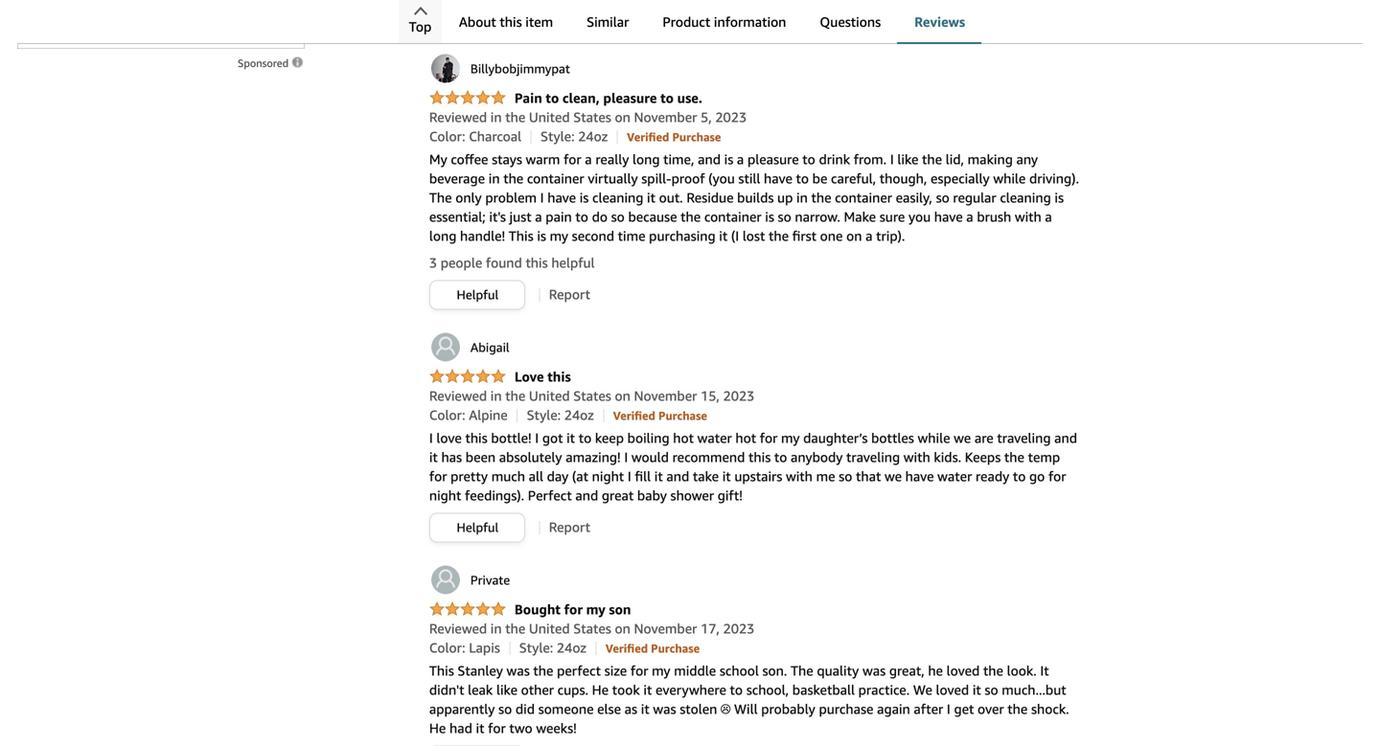 Task type: locate. For each thing, give the bounding box(es) containing it.
0 vertical spatial traveling
[[997, 430, 1051, 446]]

didn't
[[429, 682, 464, 698]]

1 vertical spatial style: 24oz
[[527, 407, 594, 423]]

2 hot from the left
[[736, 430, 756, 446]]

states up the "keep"
[[573, 388, 611, 404]]

this
[[500, 14, 522, 30], [526, 255, 548, 271], [548, 369, 571, 385], [465, 430, 488, 446], [749, 449, 771, 465]]

was up other
[[507, 663, 530, 679]]

0 horizontal spatial the
[[429, 190, 452, 205]]

brush
[[977, 209, 1011, 225]]

3 helpful link from the top
[[430, 514, 524, 542]]

reviewed
[[429, 109, 487, 125], [429, 388, 487, 404], [429, 621, 487, 637]]

2 color: from the top
[[429, 407, 465, 423]]

united down pain to clean, pleasure to use. link
[[529, 109, 570, 125]]

purchase
[[672, 130, 721, 144], [659, 409, 707, 423], [651, 642, 700, 655]]

0 horizontal spatial this
[[429, 663, 454, 679]]

up
[[777, 190, 793, 205]]

24oz down the reviewed in the united states on november 5, 2023
[[578, 128, 608, 144]]

0 vertical spatial 2023
[[715, 109, 747, 125]]

2 vertical spatial verified purchase link
[[606, 640, 700, 656]]

for
[[564, 151, 581, 167], [760, 430, 778, 446], [429, 469, 447, 484], [1049, 469, 1066, 484], [564, 602, 583, 618], [631, 663, 648, 679], [488, 721, 506, 736]]

lid,
[[946, 151, 964, 167]]

0 horizontal spatial was
[[507, 663, 530, 679]]

2 horizontal spatial with
[[1015, 209, 1042, 225]]

3 report from the top
[[549, 519, 590, 535]]

1 report link from the top
[[549, 7, 590, 23]]

1 horizontal spatial long
[[633, 151, 660, 167]]

0 vertical spatial 24oz
[[578, 128, 608, 144]]

would
[[632, 449, 669, 465]]

it
[[1040, 663, 1049, 679]]

sponsored
[[238, 57, 291, 69]]

verified up boiling
[[613, 409, 656, 423]]

2 vertical spatial verified purchase
[[606, 642, 700, 655]]

we
[[954, 430, 971, 446], [885, 469, 902, 484]]

sponsored link
[[238, 54, 305, 73]]

0 vertical spatial report
[[549, 7, 590, 23]]

report up billybobjimmypat
[[549, 7, 590, 23]]

a up still
[[737, 151, 744, 167]]

3 november from the top
[[634, 621, 697, 637]]

1 vertical spatial report link
[[549, 286, 590, 302]]

1 vertical spatial color:
[[429, 407, 465, 423]]

proof
[[672, 170, 705, 186]]

0 vertical spatial report link
[[549, 7, 590, 23]]

warm
[[526, 151, 560, 167]]

0 vertical spatial night
[[592, 469, 624, 484]]

2 vertical spatial style: 24oz
[[519, 640, 587, 656]]

1 vertical spatial with
[[904, 449, 930, 465]]

have down kids.
[[905, 469, 934, 484]]

just
[[509, 209, 532, 225]]

1 horizontal spatial container
[[704, 209, 762, 225]]

virtually
[[588, 170, 638, 186]]

0 horizontal spatial with
[[786, 469, 813, 484]]

residue
[[687, 190, 734, 205]]

especially
[[931, 170, 990, 186]]

report for to
[[549, 286, 590, 302]]

united down bought
[[529, 621, 570, 637]]

november for 15,
[[634, 388, 697, 404]]

0 vertical spatial style: 24oz
[[541, 128, 608, 144]]

my inside my coffee stays warm for a really long time, and is a pleasure to drink from.  i like the lid, making any beverage in the container virtually spill-proof (you still have to be careful, though, especially while driving). the only problem i have is cleaning it out.  residue builds up in the container easily, so regular cleaning is essential; it's just a pain to do so because the container is so narrow.  make sure you have a brush with a long handle!  this is my second time purchasing it (i lost the first one on a trip).
[[550, 228, 568, 244]]

loved right 'he'
[[947, 663, 980, 679]]

i love this bottle! i got it to keep boiling hot water hot for my daughter's bottles while we are traveling and it has been absolutely amazing! i would recommend this to anybody traveling with kids. keeps the temp for pretty much all day (at night i fill it and take it upstairs with me so that we have water ready to go for night feedings). perfect and great baby shower gift!
[[429, 430, 1077, 504]]

this up been
[[465, 430, 488, 446]]

0 vertical spatial reviewed
[[429, 109, 487, 125]]

with left kids.
[[904, 449, 930, 465]]

first
[[792, 228, 817, 244]]

0 vertical spatial helpful
[[457, 8, 499, 23]]

leave feedback on sponsored ad element
[[238, 57, 305, 69]]

my
[[429, 151, 447, 167]]

0 horizontal spatial traveling
[[846, 449, 900, 465]]

hot
[[673, 430, 694, 446], [736, 430, 756, 446]]

1 vertical spatial verified purchase
[[613, 409, 707, 423]]

15,
[[701, 388, 720, 404]]

do
[[592, 209, 608, 225]]

1 vertical spatial helpful
[[457, 287, 499, 302]]

1 vertical spatial he
[[429, 721, 446, 736]]

while inside i love this bottle! i got it to keep boiling hot water hot for my daughter's bottles while we are traveling and it has been absolutely amazing! i would recommend this to anybody traveling with kids. keeps the temp for pretty much all day (at night i fill it and take it upstairs with me so that we have water ready to go for night feedings). perfect and great baby shower gift!
[[918, 430, 950, 446]]

0 vertical spatial this
[[509, 228, 534, 244]]

container up make
[[835, 190, 892, 205]]

1 horizontal spatial night
[[592, 469, 624, 484]]

while up kids.
[[918, 430, 950, 446]]

24oz up perfect
[[557, 640, 587, 656]]

the inside i love this bottle! i got it to keep boiling hot water hot for my daughter's bottles while we are traveling and it has been absolutely amazing! i would recommend this to anybody traveling with kids. keeps the temp for pretty much all day (at night i fill it and take it upstairs with me so that we have water ready to go for night feedings). perfect and great baby shower gift!
[[1004, 449, 1025, 465]]

lapis
[[469, 640, 500, 656]]

style: 24oz
[[541, 128, 608, 144], [527, 407, 594, 423], [519, 640, 587, 656]]

probably
[[761, 701, 816, 717]]

love
[[437, 430, 462, 446]]

| image
[[539, 9, 540, 23], [531, 130, 532, 144], [617, 130, 618, 144], [603, 409, 604, 422]]

1 vertical spatial container
[[835, 190, 892, 205]]

3 helpful from the top
[[457, 520, 499, 535]]

color:
[[429, 128, 465, 144], [429, 407, 465, 423], [429, 640, 465, 656]]

to left go
[[1013, 469, 1026, 484]]

lost
[[743, 228, 765, 244]]

1 color: from the top
[[429, 128, 465, 144]]

1 vertical spatial long
[[429, 228, 457, 244]]

hot up recommend
[[673, 430, 694, 446]]

helpful link up billybobjimmypat link
[[430, 2, 524, 30]]

reviewed for alpine
[[429, 388, 487, 404]]

1 vertical spatial united
[[529, 388, 570, 404]]

3 color: from the top
[[429, 640, 465, 656]]

have
[[764, 170, 793, 186], [548, 190, 576, 205], [934, 209, 963, 225], [905, 469, 934, 484]]

2 vertical spatial style:
[[519, 640, 553, 656]]

so right do
[[611, 209, 625, 225]]

states for for
[[573, 621, 611, 637]]

2 report from the top
[[549, 286, 590, 302]]

november down use.
[[634, 109, 697, 125]]

it right the took
[[644, 682, 652, 698]]

school
[[720, 663, 759, 679]]

clean,
[[563, 90, 600, 106]]

in right 'up'
[[797, 190, 808, 205]]

purchase up middle
[[651, 642, 700, 655]]

water up recommend
[[697, 430, 732, 446]]

making
[[968, 151, 1013, 167]]

purchase for 17,
[[651, 642, 700, 655]]

2023 right 15,
[[723, 388, 755, 404]]

amazing!
[[566, 449, 621, 465]]

1 vertical spatial this
[[429, 663, 454, 679]]

2 helpful link from the top
[[430, 281, 524, 309]]

in up charcoal on the left
[[491, 109, 502, 125]]

top
[[409, 19, 432, 35]]

the inside my coffee stays warm for a really long time, and is a pleasure to drink from.  i like the lid, making any beverage in the container virtually spill-proof (you still have to be careful, though, especially while driving). the only problem i have is cleaning it out.  residue builds up in the container easily, so regular cleaning is essential; it's just a pain to do so because the container is so narrow.  make sure you have a brush with a long handle!  this is my second time purchasing it (i lost the first one on a trip).
[[429, 190, 452, 205]]

verified purchase up boiling
[[613, 409, 707, 423]]

easily,
[[896, 190, 933, 205]]

0 vertical spatial united
[[529, 109, 570, 125]]

report link
[[549, 7, 590, 23], [549, 286, 590, 302], [549, 519, 590, 535]]

product
[[663, 14, 710, 30]]

verified up size
[[606, 642, 648, 655]]

| image up bottle!
[[517, 409, 518, 422]]

cleaning down driving).
[[1000, 190, 1051, 205]]

2 vertical spatial purchase
[[651, 642, 700, 655]]

1 vertical spatial like
[[496, 682, 518, 698]]

0 horizontal spatial we
[[885, 469, 902, 484]]

2 horizontal spatial container
[[835, 190, 892, 205]]

1 reviewed from the top
[[429, 109, 487, 125]]

he
[[592, 682, 609, 698], [429, 721, 446, 736]]

2 states from the top
[[573, 388, 611, 404]]

bottles
[[871, 430, 914, 446]]

2 vertical spatial helpful
[[457, 520, 499, 535]]

united
[[529, 109, 570, 125], [529, 388, 570, 404], [529, 621, 570, 637]]

1 horizontal spatial like
[[898, 151, 919, 167]]

report link for to
[[549, 286, 590, 302]]

0 vertical spatial states
[[573, 109, 611, 125]]

2 vertical spatial 2023
[[723, 621, 755, 637]]

love
[[515, 369, 544, 385]]

2 vertical spatial report link
[[549, 519, 590, 535]]

second
[[572, 228, 614, 244]]

1 states from the top
[[573, 109, 611, 125]]

great
[[602, 488, 634, 504]]

states down clean, at the left
[[573, 109, 611, 125]]

1 vertical spatial reviewed
[[429, 388, 487, 404]]

on down make
[[846, 228, 862, 244]]

size
[[604, 663, 627, 679]]

1 vertical spatial report
[[549, 286, 590, 302]]

1 horizontal spatial the
[[791, 663, 813, 679]]

1 horizontal spatial pleasure
[[748, 151, 799, 167]]

1 vertical spatial pleasure
[[748, 151, 799, 167]]

2 cleaning from the left
[[1000, 190, 1051, 205]]

0 vertical spatial container
[[527, 170, 584, 186]]

1 horizontal spatial hot
[[736, 430, 756, 446]]

2 report link from the top
[[549, 286, 590, 302]]

1 vertical spatial style:
[[527, 407, 561, 423]]

0 vertical spatial verified purchase
[[627, 130, 721, 144]]

2 vertical spatial helpful link
[[430, 514, 524, 542]]

pleasure up the reviewed in the united states on november 5, 2023
[[603, 90, 657, 106]]

cleaning down virtually
[[592, 190, 644, 205]]

1 helpful from the top
[[457, 8, 499, 23]]

reviewed for lapis
[[429, 621, 487, 637]]

we left 'are'
[[954, 430, 971, 446]]

1 vertical spatial november
[[634, 388, 697, 404]]

| image right lapis on the left bottom
[[509, 642, 510, 655]]

helpful up billybobjimmypat link
[[457, 8, 499, 23]]

0 vertical spatial helpful link
[[430, 2, 524, 30]]

1 horizontal spatial he
[[592, 682, 609, 698]]

like up did
[[496, 682, 518, 698]]

water down kids.
[[938, 469, 972, 484]]

1 vertical spatial 2023
[[723, 388, 755, 404]]

a down regular
[[966, 209, 974, 225]]

has
[[441, 449, 462, 465]]

united for bought
[[529, 621, 570, 637]]

1 vertical spatial purchase
[[659, 409, 707, 423]]

1 november from the top
[[634, 109, 697, 125]]

we right that
[[885, 469, 902, 484]]

it
[[647, 190, 656, 205], [719, 228, 728, 244], [567, 430, 575, 446], [429, 449, 438, 465], [654, 469, 663, 484], [722, 469, 731, 484], [644, 682, 652, 698], [973, 682, 981, 698], [641, 701, 650, 717], [476, 721, 484, 736]]

cleaning
[[592, 190, 644, 205], [1000, 190, 1051, 205]]

my up anybody
[[781, 430, 800, 446]]

3 united from the top
[[529, 621, 570, 637]]

1 horizontal spatial while
[[993, 170, 1026, 186]]

i
[[890, 151, 894, 167], [540, 190, 544, 205], [429, 430, 433, 446], [535, 430, 539, 446], [624, 449, 628, 465], [628, 469, 631, 484], [947, 701, 951, 717]]

long up spill-
[[633, 151, 660, 167]]

1 vertical spatial traveling
[[846, 449, 900, 465]]

2 helpful from the top
[[457, 287, 499, 302]]

pleasure up still
[[748, 151, 799, 167]]

purchase down 15,
[[659, 409, 707, 423]]

helpful down people
[[457, 287, 499, 302]]

2 united from the top
[[529, 388, 570, 404]]

3 report link from the top
[[549, 519, 590, 535]]

and inside my coffee stays warm for a really long time, and is a pleasure to drink from.  i like the lid, making any beverage in the container virtually spill-proof (you still have to be careful, though, especially while driving). the only problem i have is cleaning it out.  residue builds up in the container easily, so regular cleaning is essential; it's just a pain to do so because the container is so narrow.  make sure you have a brush with a long handle!  this is my second time purchasing it (i lost the first one on a trip).
[[698, 151, 721, 167]]

0 horizontal spatial long
[[429, 228, 457, 244]]

2 reviewed from the top
[[429, 388, 487, 404]]

reviewed in the united states on november 17, 2023
[[429, 621, 755, 637]]

helpful for | image below perfect
[[457, 520, 499, 535]]

while
[[993, 170, 1026, 186], [918, 430, 950, 446]]

3 reviewed from the top
[[429, 621, 487, 637]]

1 helpful link from the top
[[430, 2, 524, 30]]

1 cleaning from the left
[[592, 190, 644, 205]]

united for pain
[[529, 109, 570, 125]]

loved
[[947, 663, 980, 679], [936, 682, 969, 698]]

bottle!
[[491, 430, 532, 446]]

united down love this
[[529, 388, 570, 404]]

2 vertical spatial verified
[[606, 642, 648, 655]]

1 horizontal spatial we
[[954, 430, 971, 446]]

night down pretty on the bottom left of the page
[[429, 488, 461, 504]]

like up though,
[[898, 151, 919, 167]]

report link for this
[[549, 519, 590, 535]]

0 vertical spatial style:
[[541, 128, 575, 144]]

to
[[546, 90, 559, 106], [661, 90, 674, 106], [803, 151, 815, 167], [796, 170, 809, 186], [576, 209, 588, 225], [579, 430, 592, 446], [774, 449, 787, 465], [1013, 469, 1026, 484], [730, 682, 743, 698]]

color: alpine
[[429, 407, 508, 423]]

3 states from the top
[[573, 621, 611, 637]]

problem
[[485, 190, 537, 205]]

0 vertical spatial verified
[[627, 130, 669, 144]]

on for 15,
[[615, 388, 631, 404]]

like
[[898, 151, 919, 167], [496, 682, 518, 698]]

0 vertical spatial with
[[1015, 209, 1042, 225]]

this down just at the top
[[509, 228, 534, 244]]

to inside this stanley was the perfect size for my middle school son. the quality was great, he loved the look. it didn't leak like other cups. he took it everywhere to school, basketball practice. we loved it so much...but apparently so did someone else as it was stolen ☹️ will probably purchase again after i get over the shock. he had it for two weeks!
[[730, 682, 743, 698]]

so
[[936, 190, 950, 205], [611, 209, 625, 225], [778, 209, 791, 225], [839, 469, 852, 484], [985, 682, 998, 698], [498, 701, 512, 717]]

reviewed up the color: alpine at left bottom
[[429, 388, 487, 404]]

states down the bought for my son on the bottom left
[[573, 621, 611, 637]]

2 vertical spatial report
[[549, 519, 590, 535]]

the left look.
[[983, 663, 1004, 679]]

on
[[615, 109, 631, 125], [846, 228, 862, 244], [615, 388, 631, 404], [615, 621, 631, 637]]

| image up warm
[[531, 130, 532, 144]]

2 november from the top
[[634, 388, 697, 404]]

verified purchase link up boiling
[[613, 407, 707, 423]]

| image
[[539, 288, 540, 302], [517, 409, 518, 422], [539, 521, 540, 535], [509, 642, 510, 655], [596, 642, 597, 655]]

2 vertical spatial with
[[786, 469, 813, 484]]

my inside i love this bottle! i got it to keep boiling hot water hot for my daughter's bottles while we are traveling and it has been absolutely amazing! i would recommend this to anybody traveling with kids. keeps the temp for pretty much all day (at night i fill it and take it upstairs with me so that we have water ready to go for night feedings). perfect and great baby shower gift!
[[781, 430, 800, 446]]

the inside this stanley was the perfect size for my middle school son. the quality was great, he loved the look. it didn't leak like other cups. he took it everywhere to school, basketball practice. we loved it so much...but apparently so did someone else as it was stolen ☹️ will probably purchase again after i get over the shock. he had it for two weeks!
[[791, 663, 813, 679]]

purchase down 5,
[[672, 130, 721, 144]]

2 vertical spatial united
[[529, 621, 570, 637]]

0 vertical spatial while
[[993, 170, 1026, 186]]

1 horizontal spatial traveling
[[997, 430, 1051, 446]]

i inside this stanley was the perfect size for my middle school son. the quality was great, he loved the look. it didn't leak like other cups. he took it everywhere to school, basketball practice. we loved it so much...but apparently so did someone else as it was stolen ☹️ will probably purchase again after i get over the shock. he had it for two weeks!
[[947, 701, 951, 717]]

helpful for | icon over billybobjimmypat
[[457, 8, 499, 23]]

get
[[954, 701, 974, 717]]

billybobjimmypat link
[[429, 52, 570, 85]]

24oz for a
[[578, 128, 608, 144]]

use.
[[677, 90, 702, 106]]

1 vertical spatial verified purchase link
[[613, 407, 707, 423]]

color: for stanley
[[429, 640, 465, 656]]

| image down reviewed in the united states on november 15, 2023
[[603, 409, 604, 422]]

2 vertical spatial states
[[573, 621, 611, 637]]

1 horizontal spatial was
[[653, 701, 676, 717]]

on down son
[[615, 621, 631, 637]]

1 horizontal spatial water
[[938, 469, 972, 484]]

so inside i love this bottle! i got it to keep boiling hot water hot for my daughter's bottles while we are traveling and it has been absolutely amazing! i would recommend this to anybody traveling with kids. keeps the temp for pretty much all day (at night i fill it and take it upstairs with me so that we have water ready to go for night feedings). perfect and great baby shower gift!
[[839, 469, 852, 484]]

again
[[877, 701, 910, 717]]

24oz for size
[[557, 640, 587, 656]]

and up (you
[[698, 151, 721, 167]]

1 vertical spatial the
[[791, 663, 813, 679]]

pretty
[[451, 469, 488, 484]]

report down perfect
[[549, 519, 590, 535]]

0 horizontal spatial container
[[527, 170, 584, 186]]

1 horizontal spatial cleaning
[[1000, 190, 1051, 205]]

united for love
[[529, 388, 570, 404]]

this right found
[[526, 255, 548, 271]]

fill
[[635, 469, 651, 484]]

0 horizontal spatial pleasure
[[603, 90, 657, 106]]

0 horizontal spatial hot
[[673, 430, 694, 446]]

0 vertical spatial like
[[898, 151, 919, 167]]

style: 24oz for perfect
[[519, 640, 587, 656]]

☹️
[[721, 701, 731, 717]]

1 vertical spatial night
[[429, 488, 461, 504]]

style: 24oz down the reviewed in the united states on november 5, 2023
[[541, 128, 608, 144]]

2 vertical spatial reviewed
[[429, 621, 487, 637]]

report for this
[[549, 519, 590, 535]]

1 united from the top
[[529, 109, 570, 125]]

the up ready
[[1004, 449, 1025, 465]]

helpful link down feedings).
[[430, 514, 524, 542]]

though,
[[880, 170, 927, 186]]

verified purchase link
[[627, 128, 721, 144], [613, 407, 707, 423], [606, 640, 700, 656]]

0 vertical spatial water
[[697, 430, 732, 446]]

verified purchase for keep
[[613, 409, 707, 423]]

color: up my
[[429, 128, 465, 144]]

2 vertical spatial color:
[[429, 640, 465, 656]]

style: down bought for my son link
[[519, 640, 553, 656]]

the down bought for my son link
[[505, 621, 526, 637]]

for left two
[[488, 721, 506, 736]]

1 vertical spatial helpful link
[[430, 281, 524, 309]]

1 vertical spatial verified
[[613, 409, 656, 423]]

verified purchase link for time,
[[627, 128, 721, 144]]

2023 for reviewed in the united states on november 17, 2023
[[723, 621, 755, 637]]

0 vertical spatial long
[[633, 151, 660, 167]]

drink
[[819, 151, 850, 167]]

style: up warm
[[541, 128, 575, 144]]

style: 24oz for i
[[527, 407, 594, 423]]

for right warm
[[564, 151, 581, 167]]

people
[[441, 255, 482, 271]]

0 vertical spatial color:
[[429, 128, 465, 144]]

verified purchase link up size
[[606, 640, 700, 656]]

0 horizontal spatial like
[[496, 682, 518, 698]]

school,
[[746, 682, 789, 698]]

2 vertical spatial 24oz
[[557, 640, 587, 656]]

while down any
[[993, 170, 1026, 186]]

1 vertical spatial 24oz
[[564, 407, 594, 423]]

0 vertical spatial november
[[634, 109, 697, 125]]

be
[[812, 170, 828, 186]]

any
[[1017, 151, 1038, 167]]

to left use.
[[661, 90, 674, 106]]

about this item
[[459, 14, 553, 30]]

report
[[549, 7, 590, 23], [549, 286, 590, 302], [549, 519, 590, 535]]

sure
[[880, 209, 905, 225]]



Task type: describe. For each thing, give the bounding box(es) containing it.
the down pain at the left top of page
[[505, 109, 526, 125]]

this inside this stanley was the perfect size for my middle school son. the quality was great, he loved the look. it didn't leak like other cups. he took it everywhere to school, basketball practice. we loved it so much...but apparently so did someone else as it was stolen ☹️ will probably purchase again after i get over the shock. he had it for two weeks!
[[429, 663, 454, 679]]

color: lapis
[[429, 640, 500, 656]]

baby
[[637, 488, 667, 504]]

billybobjimmypat
[[470, 61, 570, 76]]

to up amazing!
[[579, 430, 592, 446]]

purchase
[[819, 701, 874, 717]]

so left did
[[498, 701, 512, 717]]

states for this
[[573, 388, 611, 404]]

for down has at the bottom left
[[429, 469, 447, 484]]

it up the because
[[647, 190, 656, 205]]

november for 17,
[[634, 621, 697, 637]]

1 horizontal spatial with
[[904, 449, 930, 465]]

for up upstairs
[[760, 430, 778, 446]]

pain
[[515, 90, 542, 106]]

private link
[[429, 564, 510, 596]]

in for bought for my son
[[491, 621, 502, 637]]

verified for keep
[[613, 409, 656, 423]]

someone
[[538, 701, 594, 717]]

me
[[816, 469, 835, 484]]

i left love
[[429, 430, 433, 446]]

verified for middle
[[606, 642, 648, 655]]

love this link
[[429, 369, 571, 386]]

have up pain
[[548, 190, 576, 205]]

1 vertical spatial loved
[[936, 682, 969, 698]]

keep
[[595, 430, 624, 446]]

style: 24oz for for
[[541, 128, 608, 144]]

this up upstairs
[[749, 449, 771, 465]]

2023 for reviewed in the united states on november 15, 2023
[[723, 388, 755, 404]]

have right you
[[934, 209, 963, 225]]

middle
[[674, 663, 716, 679]]

had
[[450, 721, 472, 736]]

0 vertical spatial he
[[592, 682, 609, 698]]

stays
[[492, 151, 522, 167]]

i left got
[[535, 430, 539, 446]]

it right as
[[641, 701, 650, 717]]

took
[[612, 682, 640, 698]]

great,
[[889, 663, 925, 679]]

only
[[455, 190, 482, 205]]

0 horizontal spatial night
[[429, 488, 461, 504]]

questions
[[820, 14, 881, 30]]

for up the took
[[631, 663, 648, 679]]

after
[[914, 701, 943, 717]]

is down virtually
[[580, 190, 589, 205]]

reviews
[[915, 14, 965, 30]]

2023 for reviewed in the united states on november 5, 2023
[[715, 109, 747, 125]]

bought for my son
[[515, 602, 631, 618]]

leak
[[468, 682, 493, 698]]

2 horizontal spatial was
[[863, 663, 886, 679]]

from.
[[854, 151, 887, 167]]

| image down perfect
[[539, 521, 540, 535]]

he
[[928, 663, 943, 679]]

have up 'up'
[[764, 170, 793, 186]]

verified purchase for middle
[[606, 642, 700, 655]]

it up 'gift!'
[[722, 469, 731, 484]]

are
[[975, 430, 994, 446]]

verified purchase for time,
[[627, 130, 721, 144]]

for inside my coffee stays warm for a really long time, and is a pleasure to drink from.  i like the lid, making any beverage in the container virtually spill-proof (you still have to be careful, though, especially while driving). the only problem i have is cleaning it out.  residue builds up in the container easily, so regular cleaning is essential; it's just a pain to do so because the container is so narrow.  make sure you have a brush with a long handle!  this is my second time purchasing it (i lost the first one on a trip).
[[564, 151, 581, 167]]

and up temp
[[1054, 430, 1077, 446]]

in down stays
[[489, 170, 500, 186]]

careful,
[[831, 170, 876, 186]]

| image up really
[[617, 130, 618, 144]]

verified for time,
[[627, 130, 669, 144]]

still
[[738, 170, 760, 186]]

verified purchase link for middle
[[606, 640, 700, 656]]

| image up billybobjimmypat
[[539, 9, 540, 23]]

found
[[486, 255, 522, 271]]

to left do
[[576, 209, 588, 225]]

on inside my coffee stays warm for a really long time, and is a pleasure to drink from.  i like the lid, making any beverage in the container virtually spill-proof (you still have to be careful, though, especially while driving). the only problem i have is cleaning it out.  residue builds up in the container easily, so regular cleaning is essential; it's just a pain to do so because the container is so narrow.  make sure you have a brush with a long handle!  this is my second time purchasing it (i lost the first one on a trip).
[[846, 228, 862, 244]]

to right pain at the left top of page
[[546, 90, 559, 106]]

24oz for got
[[564, 407, 594, 423]]

| image down reviewed in the united states on november 17, 2023
[[596, 642, 597, 655]]

the down much...but
[[1008, 701, 1028, 717]]

purchasing
[[649, 228, 716, 244]]

pain
[[546, 209, 572, 225]]

been
[[466, 449, 496, 465]]

two
[[509, 721, 533, 736]]

love this
[[515, 369, 571, 385]]

i left the fill
[[628, 469, 631, 484]]

(i
[[731, 228, 739, 244]]

stolen
[[680, 701, 717, 717]]

this right the love
[[548, 369, 571, 385]]

is down driving).
[[1055, 190, 1064, 205]]

i right problem
[[540, 190, 544, 205]]

cups.
[[558, 682, 588, 698]]

gift!
[[718, 488, 743, 504]]

while inside my coffee stays warm for a really long time, and is a pleasure to drink from.  i like the lid, making any beverage in the container virtually spill-proof (you still have to be careful, though, especially while driving). the only problem i have is cleaning it out.  residue builds up in the container easily, so regular cleaning is essential; it's just a pain to do so because the container is so narrow.  make sure you have a brush with a long handle!  this is my second time purchasing it (i lost the first one on a trip).
[[993, 170, 1026, 186]]

to up upstairs
[[774, 449, 787, 465]]

to up be
[[803, 151, 815, 167]]

about
[[459, 14, 496, 30]]

driving).
[[1029, 170, 1079, 186]]

reviewed for charcoal
[[429, 109, 487, 125]]

abigail
[[470, 340, 510, 355]]

purchase for 5,
[[672, 130, 721, 144]]

over
[[978, 701, 1004, 717]]

the right "lost"
[[769, 228, 789, 244]]

a down driving).
[[1045, 209, 1052, 225]]

take
[[693, 469, 719, 484]]

so down especially
[[936, 190, 950, 205]]

to left be
[[796, 170, 809, 186]]

the up problem
[[503, 170, 524, 186]]

much...but
[[1002, 682, 1066, 698]]

style: for bottle!
[[527, 407, 561, 423]]

the up purchasing
[[681, 209, 701, 225]]

color: for love
[[429, 407, 465, 423]]

this stanley was the perfect size for my middle school son. the quality was great, he loved the look. it didn't leak like other cups. he took it everywhere to school, basketball practice. we loved it so much...but apparently so did someone else as it was stolen ☹️ will probably purchase again after i get over the shock. he had it for two weeks!
[[429, 663, 1069, 736]]

on for 17,
[[615, 621, 631, 637]]

stanley
[[458, 663, 503, 679]]

the up other
[[533, 663, 553, 679]]

shock.
[[1031, 701, 1069, 717]]

boiling
[[628, 430, 670, 446]]

you
[[909, 209, 931, 225]]

with inside my coffee stays warm for a really long time, and is a pleasure to drink from.  i like the lid, making any beverage in the container virtually spill-proof (you still have to be careful, though, especially while driving). the only problem i have is cleaning it out.  residue builds up in the container easily, so regular cleaning is essential; it's just a pain to do so because the container is so narrow.  make sure you have a brush with a long handle!  this is my second time purchasing it (i lost the first one on a trip).
[[1015, 209, 1042, 225]]

coffee
[[451, 151, 488, 167]]

recommend
[[672, 449, 745, 465]]

states for to
[[573, 109, 611, 125]]

a right just at the top
[[535, 209, 542, 225]]

in for pain to clean, pleasure to use.
[[491, 109, 502, 125]]

is up (you
[[724, 151, 734, 167]]

trip).
[[876, 228, 905, 244]]

pain to clean, pleasure to use. link
[[429, 90, 702, 107]]

abigail link
[[429, 331, 510, 364]]

i left would
[[624, 449, 628, 465]]

it up get
[[973, 682, 981, 698]]

pain to clean, pleasure to use.
[[515, 90, 702, 106]]

and down (at on the left of the page
[[575, 488, 598, 504]]

narrow.
[[795, 209, 840, 225]]

regular
[[953, 190, 997, 205]]

is down the builds
[[765, 209, 774, 225]]

like inside this stanley was the perfect size for my middle school son. the quality was great, he loved the look. it didn't leak like other cups. he took it everywhere to school, basketball practice. we loved it so much...but apparently so did someone else as it was stolen ☹️ will probably purchase again after i get over the shock. he had it for two weeks!
[[496, 682, 518, 698]]

3 people found this helpful
[[429, 255, 595, 271]]

is down pain
[[537, 228, 546, 244]]

this inside my coffee stays warm for a really long time, and is a pleasure to drink from.  i like the lid, making any beverage in the container virtually spill-proof (you still have to be careful, though, especially while driving). the only problem i have is cleaning it out.  residue builds up in the container easily, so regular cleaning is essential; it's just a pain to do so because the container is so narrow.  make sure you have a brush with a long handle!  this is my second time purchasing it (i lost the first one on a trip).
[[509, 228, 534, 244]]

| image down 3 people found this helpful
[[539, 288, 540, 302]]

pleasure inside my coffee stays warm for a really long time, and is a pleasure to drink from.  i like the lid, making any beverage in the container virtually spill-proof (you still have to be careful, though, especially while driving). the only problem i have is cleaning it out.  residue builds up in the container easily, so regular cleaning is essential; it's just a pain to do so because the container is so narrow.  make sure you have a brush with a long handle!  this is my second time purchasing it (i lost the first one on a trip).
[[748, 151, 799, 167]]

ready
[[976, 469, 1010, 484]]

1 report from the top
[[549, 7, 590, 23]]

really
[[596, 151, 629, 167]]

it right the had
[[476, 721, 484, 736]]

0 horizontal spatial he
[[429, 721, 446, 736]]

purchase for 15,
[[659, 409, 707, 423]]

i right the from.
[[890, 151, 894, 167]]

information
[[714, 14, 786, 30]]

color: for coffee
[[429, 128, 465, 144]]

everywhere
[[656, 682, 726, 698]]

(you
[[708, 170, 735, 186]]

and up "shower"
[[666, 469, 689, 484]]

the down the love
[[505, 388, 526, 404]]

a down make
[[866, 228, 873, 244]]

because
[[628, 209, 677, 225]]

time,
[[663, 151, 694, 167]]

have inside i love this bottle! i got it to keep boiling hot water hot for my daughter's bottles while we are traveling and it has been absolutely amazing! i would recommend this to anybody traveling with kids. keeps the temp for pretty much all day (at night i fill it and take it upstairs with me so that we have water ready to go for night feedings). perfect and great baby shower gift!
[[905, 469, 934, 484]]

5,
[[701, 109, 712, 125]]

shower
[[670, 488, 714, 504]]

(at
[[572, 469, 589, 484]]

essential;
[[429, 209, 486, 225]]

so down 'up'
[[778, 209, 791, 225]]

feedings).
[[465, 488, 524, 504]]

it's
[[489, 209, 506, 225]]

helpful link for | image below perfect
[[430, 514, 524, 542]]

it right got
[[567, 430, 575, 446]]

2 vertical spatial container
[[704, 209, 762, 225]]

it right the fill
[[654, 469, 663, 484]]

this left item
[[500, 14, 522, 30]]

the left lid,
[[922, 151, 942, 167]]

1 vertical spatial water
[[938, 469, 972, 484]]

on for 5,
[[615, 109, 631, 125]]

it left has at the bottom left
[[429, 449, 438, 465]]

helpful link for | icon over billybobjimmypat
[[430, 2, 524, 30]]

for right go
[[1049, 469, 1066, 484]]

verified purchase link for keep
[[613, 407, 707, 423]]

private
[[470, 573, 510, 588]]

out.
[[659, 190, 683, 205]]

the down be
[[811, 190, 832, 205]]

0 vertical spatial loved
[[947, 663, 980, 679]]

november for 5,
[[634, 109, 697, 125]]

look.
[[1007, 663, 1037, 679]]

style: for the
[[519, 640, 553, 656]]

like inside my coffee stays warm for a really long time, and is a pleasure to drink from.  i like the lid, making any beverage in the container virtually spill-proof (you still have to be careful, though, especially while driving). the only problem i have is cleaning it out.  residue builds up in the container easily, so regular cleaning is essential; it's just a pain to do so because the container is so narrow.  make sure you have a brush with a long handle!  this is my second time purchasing it (i lost the first one on a trip).
[[898, 151, 919, 167]]

in for love this
[[491, 388, 502, 404]]

my up reviewed in the united states on november 17, 2023
[[586, 602, 606, 618]]

1 hot from the left
[[673, 430, 694, 446]]

for up reviewed in the united states on november 17, 2023
[[564, 602, 583, 618]]

style: for warm
[[541, 128, 575, 144]]

a left really
[[585, 151, 592, 167]]

it left (i
[[719, 228, 728, 244]]

alpine
[[469, 407, 508, 423]]

my inside this stanley was the perfect size for my middle school son. the quality was great, he loved the look. it didn't leak like other cups. he took it everywhere to school, basketball practice. we loved it so much...but apparently so did someone else as it was stolen ☹️ will probably purchase again after i get over the shock. he had it for two weeks!
[[652, 663, 671, 679]]

make
[[844, 209, 876, 225]]

did
[[516, 701, 535, 717]]

all
[[529, 469, 543, 484]]

so up over
[[985, 682, 998, 698]]

anybody
[[791, 449, 843, 465]]



Task type: vqa. For each thing, say whether or not it's contained in the screenshot.
KEEPS
yes



